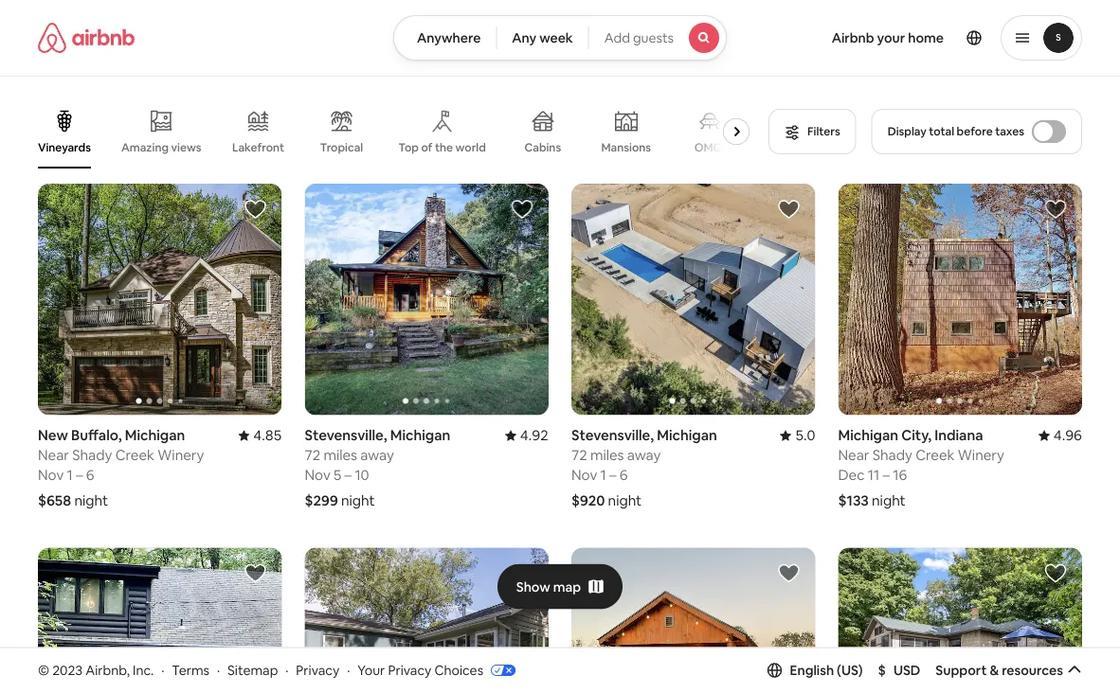 Task type: vqa. For each thing, say whether or not it's contained in the screenshot.


Task type: locate. For each thing, give the bounding box(es) containing it.
creek for indiana
[[916, 447, 955, 465]]

night right $658
[[74, 492, 108, 511]]

1 away from the left
[[361, 447, 394, 465]]

1 horizontal spatial add to wishlist: michigan city, indiana image
[[1045, 198, 1067, 221]]

· right inc.
[[161, 662, 164, 679]]

1 horizontal spatial shady
[[873, 447, 913, 465]]

add to wishlist: michiana, michigan image
[[244, 563, 267, 585]]

terms link
[[172, 662, 210, 679]]

night down the 10
[[341, 492, 375, 511]]

add to wishlist: michigan city, indiana image
[[1045, 198, 1067, 221], [511, 563, 534, 585]]

away
[[361, 447, 394, 465], [627, 447, 661, 465]]

0 horizontal spatial away
[[361, 447, 394, 465]]

miles inside stevensville, michigan 72 miles away nov 5 – 10 $299 night
[[324, 447, 357, 465]]

1 stevensville, from the left
[[305, 427, 387, 445]]

away for 10
[[361, 447, 394, 465]]

1 horizontal spatial add to wishlist: stevensville, michigan image
[[778, 198, 801, 221]]

2 michigan from the left
[[390, 427, 451, 445]]

1 horizontal spatial near
[[838, 447, 870, 465]]

4.96 out of 5 average rating image
[[1039, 427, 1083, 445]]

shady inside michigan city, indiana near shady creek winery dec 11 – 16 $133 night
[[873, 447, 913, 465]]

1 up $658
[[67, 466, 73, 485]]

near
[[38, 447, 69, 465], [838, 447, 870, 465]]

1 michigan from the left
[[125, 427, 185, 445]]

2 near from the left
[[838, 447, 870, 465]]

add to wishlist: new carlisle, indiana image
[[778, 563, 801, 585]]

2 · from the left
[[217, 662, 220, 679]]

michigan
[[125, 427, 185, 445], [390, 427, 451, 445], [657, 427, 717, 445], [838, 427, 899, 445]]

winery inside 'new buffalo, michigan near shady creek winery nov 1 – 6 $658 night'
[[158, 447, 204, 465]]

· right "terms" on the left bottom of page
[[217, 662, 220, 679]]

0 horizontal spatial privacy
[[296, 662, 340, 679]]

3 nov from the left
[[572, 466, 597, 485]]

airbnb your home link
[[821, 18, 956, 58]]

near down new
[[38, 447, 69, 465]]

nov for nov 5 – 10
[[305, 466, 331, 485]]

near inside 'new buffalo, michigan near shady creek winery nov 1 – 6 $658 night'
[[38, 447, 69, 465]]

shady for 16
[[873, 447, 913, 465]]

sitemap link
[[228, 662, 278, 679]]

72 up $920
[[572, 447, 587, 465]]

1 nov from the left
[[38, 466, 64, 485]]

· left your
[[347, 662, 350, 679]]

3 night from the left
[[608, 492, 642, 511]]

add to wishlist: stevensville, michigan image down cabins
[[511, 198, 534, 221]]

2 winery from the left
[[958, 447, 1005, 465]]

3 · from the left
[[286, 662, 289, 679]]

2 add to wishlist: stevensville, michigan image from the left
[[778, 198, 801, 221]]

shady
[[72, 447, 112, 465], [873, 447, 913, 465]]

away inside the stevensville, michigan 72 miles away nov 1 – 6 $920 night
[[627, 447, 661, 465]]

away for 6
[[627, 447, 661, 465]]

10
[[355, 466, 369, 485]]

privacy right your
[[388, 662, 432, 679]]

4 michigan from the left
[[838, 427, 899, 445]]

72
[[305, 447, 320, 465], [572, 447, 587, 465]]

display total before taxes
[[888, 124, 1025, 139]]

$658
[[38, 492, 71, 511]]

3 – from the left
[[610, 466, 617, 485]]

add guests
[[604, 29, 674, 46]]

top
[[399, 140, 419, 155]]

2 nov from the left
[[305, 466, 331, 485]]

add to wishlist: stevensville, michigan image for 5.0
[[778, 198, 801, 221]]

6 inside the stevensville, michigan 72 miles away nov 1 – 6 $920 night
[[620, 466, 628, 485]]

privacy
[[296, 662, 340, 679], [388, 662, 432, 679]]

add to wishlist: new buffalo, michigan image
[[244, 198, 267, 221]]

nov inside 'new buffalo, michigan near shady creek winery nov 1 – 6 $658 night'
[[38, 466, 64, 485]]

0 horizontal spatial nov
[[38, 466, 64, 485]]

1 up $920
[[601, 466, 606, 485]]

1 shady from the left
[[72, 447, 112, 465]]

1 72 from the left
[[305, 447, 320, 465]]

2 creek from the left
[[916, 447, 955, 465]]

nov up $920
[[572, 466, 597, 485]]

display
[[888, 124, 927, 139]]

creek inside 'new buffalo, michigan near shady creek winery nov 1 – 6 $658 night'
[[115, 447, 154, 465]]

0 horizontal spatial creek
[[115, 447, 154, 465]]

4 night from the left
[[872, 492, 906, 511]]

1 horizontal spatial privacy
[[388, 662, 432, 679]]

72 inside stevensville, michigan 72 miles away nov 5 – 10 $299 night
[[305, 447, 320, 465]]

2 6 from the left
[[620, 466, 628, 485]]

1 horizontal spatial stevensville,
[[572, 427, 654, 445]]

show
[[516, 579, 551, 596]]

1 horizontal spatial 1
[[601, 466, 606, 485]]

near inside michigan city, indiana near shady creek winery dec 11 – 16 $133 night
[[838, 447, 870, 465]]

2 shady from the left
[[873, 447, 913, 465]]

1 creek from the left
[[115, 447, 154, 465]]

near for nov
[[38, 447, 69, 465]]

4 · from the left
[[347, 662, 350, 679]]

creek for michigan
[[115, 447, 154, 465]]

·
[[161, 662, 164, 679], [217, 662, 220, 679], [286, 662, 289, 679], [347, 662, 350, 679]]

72 for nov 1 – 6
[[572, 447, 587, 465]]

add to wishlist: stevensville, michigan image down filters button
[[778, 198, 801, 221]]

tropical
[[320, 140, 363, 155]]

0 horizontal spatial winery
[[158, 447, 204, 465]]

stevensville, inside the stevensville, michigan 72 miles away nov 1 – 6 $920 night
[[572, 427, 654, 445]]

0 horizontal spatial stevensville,
[[305, 427, 387, 445]]

1 winery from the left
[[158, 447, 204, 465]]

creek down buffalo,
[[115, 447, 154, 465]]

winery inside michigan city, indiana near shady creek winery dec 11 – 16 $133 night
[[958, 447, 1005, 465]]

1
[[67, 466, 73, 485], [601, 466, 606, 485]]

english (us)
[[790, 662, 863, 679]]

2 72 from the left
[[572, 447, 587, 465]]

night inside the stevensville, michigan 72 miles away nov 1 – 6 $920 night
[[608, 492, 642, 511]]

vineyards
[[38, 140, 91, 155]]

inc.
[[133, 662, 154, 679]]

night right $920
[[608, 492, 642, 511]]

1 horizontal spatial winery
[[958, 447, 1005, 465]]

stevensville, up 5
[[305, 427, 387, 445]]

winery for indiana
[[958, 447, 1005, 465]]

support & resources button
[[936, 662, 1083, 679]]

0 horizontal spatial near
[[38, 447, 69, 465]]

stevensville, inside stevensville, michigan 72 miles away nov 5 – 10 $299 night
[[305, 427, 387, 445]]

miles for 1
[[590, 447, 624, 465]]

stevensville, michigan 72 miles away nov 5 – 10 $299 night
[[305, 427, 451, 511]]

1 – from the left
[[76, 466, 83, 485]]

© 2023 airbnb, inc. ·
[[38, 662, 164, 679]]

mansions
[[601, 140, 651, 155]]

1 inside the stevensville, michigan 72 miles away nov 1 – 6 $920 night
[[601, 466, 606, 485]]

0 horizontal spatial add to wishlist: stevensville, michigan image
[[511, 198, 534, 221]]

– inside michigan city, indiana near shady creek winery dec 11 – 16 $133 night
[[883, 466, 890, 485]]

add guests button
[[588, 15, 727, 61]]

indiana
[[935, 427, 984, 445]]

nov
[[38, 466, 64, 485], [305, 466, 331, 485], [572, 466, 597, 485]]

shady down buffalo,
[[72, 447, 112, 465]]

3 michigan from the left
[[657, 427, 717, 445]]

2 stevensville, from the left
[[572, 427, 654, 445]]

2 miles from the left
[[590, 447, 624, 465]]

2 away from the left
[[627, 447, 661, 465]]

miles inside the stevensville, michigan 72 miles away nov 1 – 6 $920 night
[[590, 447, 624, 465]]

nov for nov 1 – 6
[[572, 466, 597, 485]]

away inside stevensville, michigan 72 miles away nov 5 – 10 $299 night
[[361, 447, 394, 465]]

2 horizontal spatial nov
[[572, 466, 597, 485]]

1 vertical spatial add to wishlist: michigan city, indiana image
[[511, 563, 534, 585]]

72 inside the stevensville, michigan 72 miles away nov 1 – 6 $920 night
[[572, 447, 587, 465]]

1 horizontal spatial miles
[[590, 447, 624, 465]]

winery for michigan
[[158, 447, 204, 465]]

2 1 from the left
[[601, 466, 606, 485]]

– inside stevensville, michigan 72 miles away nov 5 – 10 $299 night
[[345, 466, 352, 485]]

night down 16
[[872, 492, 906, 511]]

0 horizontal spatial shady
[[72, 447, 112, 465]]

stevensville,
[[305, 427, 387, 445], [572, 427, 654, 445]]

$299
[[305, 492, 338, 511]]

airbnb your home
[[832, 29, 944, 46]]

1 horizontal spatial creek
[[916, 447, 955, 465]]

1 6 from the left
[[86, 466, 94, 485]]

4 – from the left
[[883, 466, 890, 485]]

1 1 from the left
[[67, 466, 73, 485]]

72 up $299 at bottom
[[305, 447, 320, 465]]

shady up 16
[[873, 447, 913, 465]]

any week
[[512, 29, 573, 46]]

creek down city,
[[916, 447, 955, 465]]

airbnb
[[832, 29, 875, 46]]

of
[[421, 140, 433, 155]]

the
[[435, 140, 453, 155]]

None search field
[[393, 15, 727, 61]]

0 horizontal spatial miles
[[324, 447, 357, 465]]

1 near from the left
[[38, 447, 69, 465]]

filters
[[808, 124, 840, 139]]

creek
[[115, 447, 154, 465], [916, 447, 955, 465]]

creek inside michigan city, indiana near shady creek winery dec 11 – 16 $133 night
[[916, 447, 955, 465]]

nov inside stevensville, michigan 72 miles away nov 5 – 10 $299 night
[[305, 466, 331, 485]]

5
[[334, 466, 342, 485]]

$
[[878, 662, 886, 679]]

1 add to wishlist: stevensville, michigan image from the left
[[511, 198, 534, 221]]

near up dec
[[838, 447, 870, 465]]

1 horizontal spatial 6
[[620, 466, 628, 485]]

16
[[893, 466, 907, 485]]

nov inside the stevensville, michigan 72 miles away nov 1 – 6 $920 night
[[572, 466, 597, 485]]

–
[[76, 466, 83, 485], [345, 466, 352, 485], [610, 466, 617, 485], [883, 466, 890, 485]]

shady inside 'new buffalo, michigan near shady creek winery nov 1 – 6 $658 night'
[[72, 447, 112, 465]]

add to wishlist: stevensville, michigan image
[[511, 198, 534, 221], [778, 198, 801, 221]]

1 miles from the left
[[324, 447, 357, 465]]

0 horizontal spatial 6
[[86, 466, 94, 485]]

miles up $920
[[590, 447, 624, 465]]

michigan inside 'new buffalo, michigan near shady creek winery nov 1 – 6 $658 night'
[[125, 427, 185, 445]]

6
[[86, 466, 94, 485], [620, 466, 628, 485]]

2 – from the left
[[345, 466, 352, 485]]

1 horizontal spatial 72
[[572, 447, 587, 465]]

0 horizontal spatial 72
[[305, 447, 320, 465]]

1 horizontal spatial nov
[[305, 466, 331, 485]]

2 night from the left
[[341, 492, 375, 511]]

privacy left your
[[296, 662, 340, 679]]

1 horizontal spatial away
[[627, 447, 661, 465]]

miles up 5
[[324, 447, 357, 465]]

1 night from the left
[[74, 492, 108, 511]]

nov left 5
[[305, 466, 331, 485]]

none search field containing anywhere
[[393, 15, 727, 61]]

miles
[[324, 447, 357, 465], [590, 447, 624, 465]]

1 inside 'new buffalo, michigan near shady creek winery nov 1 – 6 $658 night'
[[67, 466, 73, 485]]

stevensville, up $920
[[572, 427, 654, 445]]

2 privacy from the left
[[388, 662, 432, 679]]

views
[[171, 140, 201, 155]]

0 horizontal spatial 1
[[67, 466, 73, 485]]

group
[[38, 95, 758, 169], [38, 184, 282, 416], [305, 184, 549, 416], [572, 184, 816, 416], [838, 184, 1083, 416], [38, 548, 282, 694], [305, 548, 549, 694], [572, 548, 816, 694], [838, 548, 1083, 694]]

michigan inside michigan city, indiana near shady creek winery dec 11 – 16 $133 night
[[838, 427, 899, 445]]

· left privacy link on the left
[[286, 662, 289, 679]]

city,
[[902, 427, 932, 445]]

night
[[74, 492, 108, 511], [341, 492, 375, 511], [608, 492, 642, 511], [872, 492, 906, 511]]

winery
[[158, 447, 204, 465], [958, 447, 1005, 465]]

nov up $658
[[38, 466, 64, 485]]

5.0
[[795, 427, 816, 445]]

english
[[790, 662, 834, 679]]

cabins
[[525, 140, 561, 155]]

michigan city, indiana near shady creek winery dec 11 – 16 $133 night
[[838, 427, 1005, 511]]



Task type: describe. For each thing, give the bounding box(es) containing it.
add
[[604, 29, 630, 46]]

home
[[908, 29, 944, 46]]

your
[[358, 662, 385, 679]]

choices
[[435, 662, 484, 679]]

profile element
[[750, 0, 1083, 76]]

night inside michigan city, indiana near shady creek winery dec 11 – 16 $133 night
[[872, 492, 906, 511]]

privacy link
[[296, 662, 340, 679]]

dec
[[838, 466, 865, 485]]

add to wishlist: three oaks, michigan image
[[1045, 563, 1067, 585]]

stevensville, for 5
[[305, 427, 387, 445]]

0 vertical spatial add to wishlist: michigan city, indiana image
[[1045, 198, 1067, 221]]

map
[[553, 579, 581, 596]]

sitemap
[[228, 662, 278, 679]]

privacy inside "link"
[[388, 662, 432, 679]]

week
[[540, 29, 573, 46]]

terms · sitemap · privacy ·
[[172, 662, 350, 679]]

4.92
[[520, 427, 549, 445]]

1 · from the left
[[161, 662, 164, 679]]

night inside 'new buffalo, michigan near shady creek winery nov 1 – 6 $658 night'
[[74, 492, 108, 511]]

stevensville, michigan 72 miles away nov 1 – 6 $920 night
[[572, 427, 717, 511]]

your
[[877, 29, 906, 46]]

5.0 out of 5 average rating image
[[780, 427, 816, 445]]

$ usd
[[878, 662, 921, 679]]

buffalo,
[[71, 427, 122, 445]]

support
[[936, 662, 987, 679]]

show map button
[[497, 565, 623, 610]]

your privacy choices
[[358, 662, 484, 679]]

11
[[868, 466, 880, 485]]

world
[[456, 140, 486, 155]]

©
[[38, 662, 49, 679]]

michigan inside stevensville, michigan 72 miles away nov 5 – 10 $299 night
[[390, 427, 451, 445]]

stevensville, for 1
[[572, 427, 654, 445]]

new
[[38, 427, 68, 445]]

terms
[[172, 662, 210, 679]]

1 privacy from the left
[[296, 662, 340, 679]]

new buffalo, michigan near shady creek winery nov 1 – 6 $658 night
[[38, 427, 204, 511]]

– inside the stevensville, michigan 72 miles away nov 1 – 6 $920 night
[[610, 466, 617, 485]]

your privacy choices link
[[358, 662, 516, 681]]

filters button
[[769, 109, 857, 155]]

michigan inside the stevensville, michigan 72 miles away nov 1 – 6 $920 night
[[657, 427, 717, 445]]

4.85
[[253, 427, 282, 445]]

group containing amazing views
[[38, 95, 758, 169]]

72 for nov 5 – 10
[[305, 447, 320, 465]]

0 horizontal spatial add to wishlist: michigan city, indiana image
[[511, 563, 534, 585]]

4.96
[[1054, 427, 1083, 445]]

$133
[[838, 492, 869, 511]]

guests
[[633, 29, 674, 46]]

6 inside 'new buffalo, michigan near shady creek winery nov 1 – 6 $658 night'
[[86, 466, 94, 485]]

total
[[929, 124, 955, 139]]

amazing
[[121, 140, 169, 155]]

night inside stevensville, michigan 72 miles away nov 5 – 10 $299 night
[[341, 492, 375, 511]]

display total before taxes button
[[872, 109, 1083, 155]]

4.85 out of 5 average rating image
[[238, 427, 282, 445]]

4.92 out of 5 average rating image
[[505, 427, 549, 445]]

omg!
[[695, 140, 725, 155]]

airbnb,
[[86, 662, 130, 679]]

resources
[[1002, 662, 1064, 679]]

$920
[[572, 492, 605, 511]]

any
[[512, 29, 537, 46]]

show map
[[516, 579, 581, 596]]

support & resources
[[936, 662, 1064, 679]]

top of the world
[[399, 140, 486, 155]]

&
[[990, 662, 999, 679]]

anywhere button
[[393, 15, 497, 61]]

– inside 'new buffalo, michigan near shady creek winery nov 1 – 6 $658 night'
[[76, 466, 83, 485]]

add to wishlist: stevensville, michigan image for 4.92
[[511, 198, 534, 221]]

2023
[[52, 662, 83, 679]]

english (us) button
[[767, 662, 863, 679]]

shady for 6
[[72, 447, 112, 465]]

lakefront
[[232, 140, 284, 155]]

miles for 5
[[324, 447, 357, 465]]

near for dec
[[838, 447, 870, 465]]

taxes
[[995, 124, 1025, 139]]

anywhere
[[417, 29, 481, 46]]

usd
[[894, 662, 921, 679]]

any week button
[[496, 15, 589, 61]]

(us)
[[837, 662, 863, 679]]

amazing views
[[121, 140, 201, 155]]

before
[[957, 124, 993, 139]]



